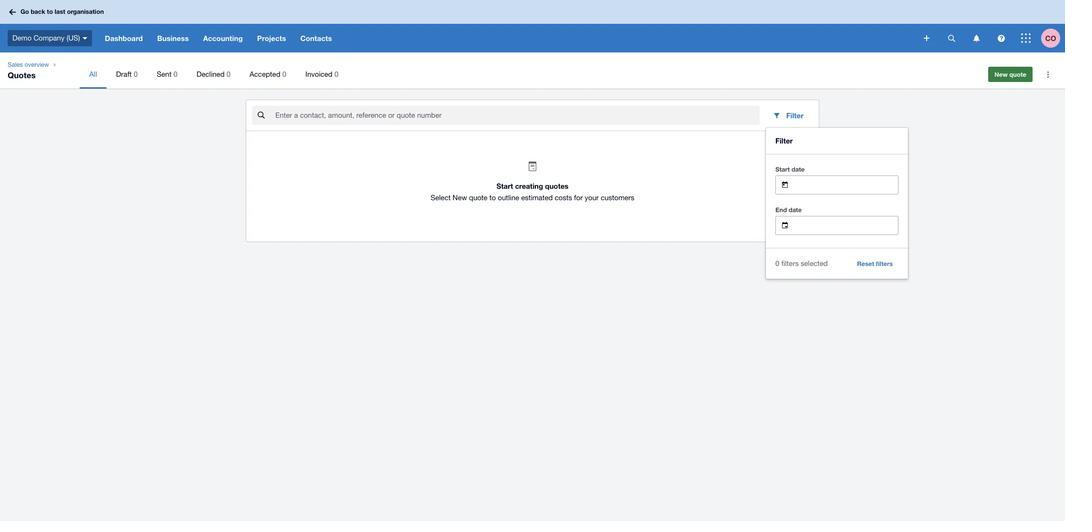 Task type: vqa. For each thing, say whether or not it's contained in the screenshot.
"wrapper" image within the Project amount button
no



Task type: locate. For each thing, give the bounding box(es) containing it.
dashboard
[[105, 34, 143, 42]]

start up outline
[[497, 182, 513, 190]]

all link
[[80, 60, 107, 89]]

quote
[[1010, 71, 1027, 78], [469, 194, 488, 202]]

filters inside button
[[876, 260, 893, 268]]

1 vertical spatial date
[[789, 206, 802, 214]]

filter
[[786, 111, 804, 120], [776, 137, 793, 145]]

menu inside "quotes" element
[[80, 60, 975, 89]]

select
[[431, 194, 451, 202]]

0 right declined
[[227, 70, 231, 78]]

invoiced 0
[[306, 70, 339, 78]]

1 horizontal spatial new
[[995, 71, 1008, 78]]

selected
[[801, 259, 828, 268]]

date for end date
[[789, 206, 802, 214]]

0 vertical spatial new
[[995, 71, 1008, 78]]

declined 0
[[197, 70, 231, 78]]

go back to last organisation link
[[6, 3, 110, 20]]

end date
[[776, 206, 802, 214]]

new inside start creating quotes select new quote to outline estimated costs for your customers
[[453, 194, 467, 202]]

new left shortcuts icon
[[995, 71, 1008, 78]]

to left last
[[47, 8, 53, 15]]

0 right draft
[[134, 70, 138, 78]]

0 right sent
[[174, 70, 178, 78]]

date
[[792, 165, 805, 173], [789, 206, 802, 214]]

customers
[[601, 194, 635, 202]]

date right end
[[789, 206, 802, 214]]

1 vertical spatial new
[[453, 194, 467, 202]]

projects button
[[250, 24, 293, 53]]

outline
[[498, 194, 519, 202]]

0 right accepted
[[282, 70, 286, 78]]

start inside filter 'group'
[[776, 165, 790, 173]]

accounting button
[[196, 24, 250, 53]]

quote inside "link"
[[1010, 71, 1027, 78]]

to left outline
[[490, 194, 496, 202]]

sent
[[157, 70, 172, 78]]

to
[[47, 8, 53, 15], [490, 194, 496, 202]]

0 left selected
[[776, 259, 780, 268]]

banner
[[0, 0, 1065, 53]]

co button
[[1042, 24, 1065, 53]]

for
[[574, 194, 583, 202]]

1 vertical spatial start
[[497, 182, 513, 190]]

quote left outline
[[469, 194, 488, 202]]

banner containing co
[[0, 0, 1065, 53]]

0 horizontal spatial filters
[[782, 259, 799, 268]]

filter inside 'filter' popup button
[[786, 111, 804, 120]]

new right select
[[453, 194, 467, 202]]

start inside start creating quotes select new quote to outline estimated costs for your customers
[[497, 182, 513, 190]]

svg image inside go back to last organisation link
[[9, 9, 16, 15]]

new quote
[[995, 71, 1027, 78]]

0 for declined 0
[[227, 70, 231, 78]]

date up "end date"
[[792, 165, 805, 173]]

reset
[[857, 260, 874, 268]]

quote left shortcuts icon
[[1010, 71, 1027, 78]]

0 vertical spatial quote
[[1010, 71, 1027, 78]]

svg image
[[974, 35, 980, 42], [924, 35, 930, 41]]

0
[[134, 70, 138, 78], [174, 70, 178, 78], [227, 70, 231, 78], [282, 70, 286, 78], [335, 70, 339, 78], [776, 259, 780, 268]]

start
[[776, 165, 790, 173], [497, 182, 513, 190]]

1 vertical spatial to
[[490, 194, 496, 202]]

reset filters
[[857, 260, 893, 268]]

quotes element
[[0, 53, 1065, 89]]

1 horizontal spatial start
[[776, 165, 790, 173]]

go
[[21, 8, 29, 15]]

0 right invoiced
[[335, 70, 339, 78]]

0 vertical spatial filter
[[786, 111, 804, 120]]

filters left selected
[[782, 259, 799, 268]]

0 vertical spatial start
[[776, 165, 790, 173]]

new
[[995, 71, 1008, 78], [453, 194, 467, 202]]

1 horizontal spatial filters
[[876, 260, 893, 268]]

creating
[[515, 182, 543, 190]]

start up end
[[776, 165, 790, 173]]

reset filters button
[[852, 254, 899, 273]]

Enter a contact, amount, reference or quote number field
[[274, 106, 760, 125]]

0 horizontal spatial quote
[[469, 194, 488, 202]]

1 horizontal spatial quote
[[1010, 71, 1027, 78]]

start for creating
[[497, 182, 513, 190]]

0 vertical spatial to
[[47, 8, 53, 15]]

1 vertical spatial filter
[[776, 137, 793, 145]]

0 horizontal spatial new
[[453, 194, 467, 202]]

filters for reset
[[876, 260, 893, 268]]

0 horizontal spatial start
[[497, 182, 513, 190]]

svg image
[[9, 9, 16, 15], [1022, 33, 1031, 43], [948, 35, 955, 42], [998, 35, 1005, 42], [82, 37, 87, 39]]

menu containing all
[[80, 60, 975, 89]]

co
[[1046, 34, 1057, 42]]

0 for invoiced 0
[[335, 70, 339, 78]]

1 horizontal spatial to
[[490, 194, 496, 202]]

0 vertical spatial date
[[792, 165, 805, 173]]

End date field
[[799, 216, 898, 235]]

draft
[[116, 70, 132, 78]]

contacts button
[[293, 24, 339, 53]]

filter group
[[766, 128, 908, 279]]

new inside "link"
[[995, 71, 1008, 78]]

quote inside start creating quotes select new quote to outline estimated costs for your customers
[[469, 194, 488, 202]]

1 vertical spatial quote
[[469, 194, 488, 202]]

to inside start creating quotes select new quote to outline estimated costs for your customers
[[490, 194, 496, 202]]

filters right the reset on the right of page
[[876, 260, 893, 268]]

filters
[[782, 259, 799, 268], [876, 260, 893, 268]]

filter inside filter 'group'
[[776, 137, 793, 145]]

menu
[[80, 60, 975, 89]]

projects
[[257, 34, 286, 42]]



Task type: describe. For each thing, give the bounding box(es) containing it.
sent 0
[[157, 70, 178, 78]]

accounting
[[203, 34, 243, 42]]

contacts
[[300, 34, 332, 42]]

company
[[34, 34, 65, 42]]

demo company (us) button
[[0, 24, 98, 53]]

quotes
[[8, 70, 36, 80]]

business
[[157, 34, 189, 42]]

start for date
[[776, 165, 790, 173]]

0 horizontal spatial to
[[47, 8, 53, 15]]

draft 0
[[116, 70, 138, 78]]

new quote link
[[989, 67, 1033, 82]]

demo
[[12, 34, 32, 42]]

(us)
[[67, 34, 80, 42]]

your
[[585, 194, 599, 202]]

back
[[31, 8, 45, 15]]

start creating quotes select new quote to outline estimated costs for your customers
[[431, 182, 635, 202]]

date for start date
[[792, 165, 805, 173]]

last
[[55, 8, 65, 15]]

invoiced
[[306, 70, 333, 78]]

accepted 0
[[250, 70, 286, 78]]

costs
[[555, 194, 572, 202]]

organisation
[[67, 8, 104, 15]]

0 for draft 0
[[134, 70, 138, 78]]

1 horizontal spatial svg image
[[974, 35, 980, 42]]

start date
[[776, 165, 805, 173]]

demo company (us)
[[12, 34, 80, 42]]

filters for 0
[[782, 259, 799, 268]]

svg image inside demo company (us) popup button
[[82, 37, 87, 39]]

0 filters selected
[[776, 259, 828, 268]]

sales overview
[[8, 61, 49, 68]]

Start date field
[[799, 176, 898, 194]]

end
[[776, 206, 787, 214]]

filter button
[[765, 106, 811, 125]]

business button
[[150, 24, 196, 53]]

sales
[[8, 61, 23, 68]]

quotes
[[545, 182, 569, 190]]

overview
[[25, 61, 49, 68]]

go back to last organisation
[[21, 8, 104, 15]]

0 inside filter 'group'
[[776, 259, 780, 268]]

0 for sent 0
[[174, 70, 178, 78]]

sales overview link
[[4, 60, 53, 70]]

estimated
[[521, 194, 553, 202]]

all
[[89, 70, 97, 78]]

declined
[[197, 70, 225, 78]]

accepted
[[250, 70, 280, 78]]

0 for accepted 0
[[282, 70, 286, 78]]

shortcuts image
[[1039, 65, 1058, 84]]

0 horizontal spatial svg image
[[924, 35, 930, 41]]

dashboard link
[[98, 24, 150, 53]]



